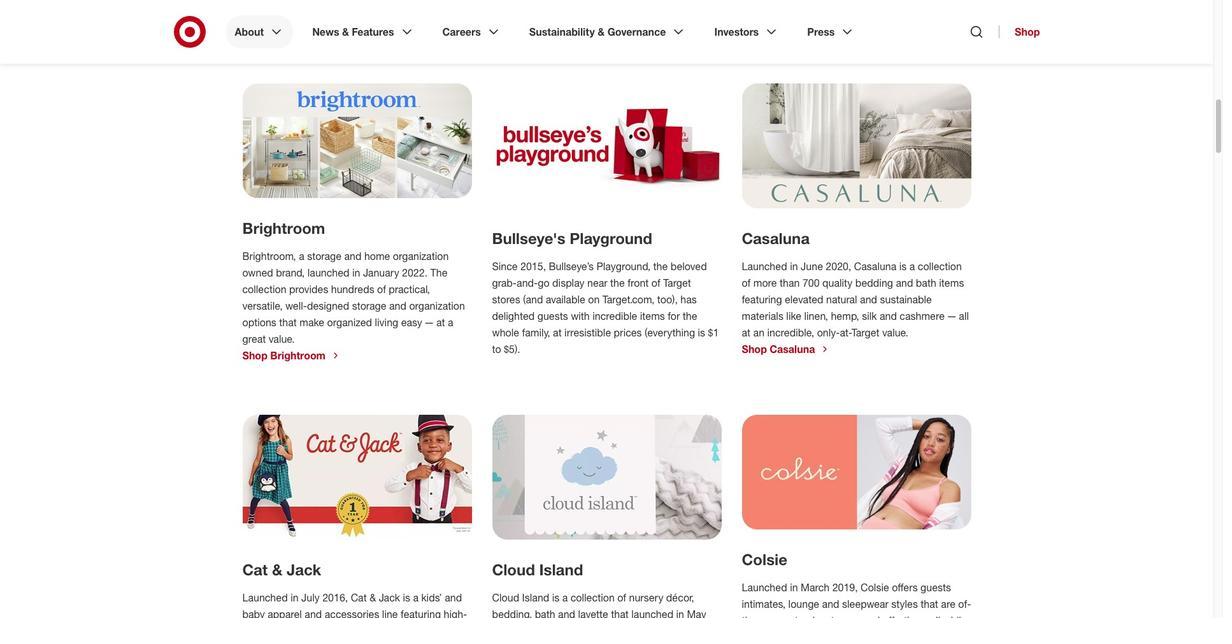 Task type: vqa. For each thing, say whether or not it's contained in the screenshot.
About Target
no



Task type: describe. For each thing, give the bounding box(es) containing it.
and right silk at the bottom right
[[880, 310, 898, 322]]

apparel
[[268, 608, 302, 618]]

irresistible
[[565, 326, 611, 339]]

at for brightroom
[[437, 316, 445, 329]]

available
[[546, 293, 586, 306]]

and down sleepwear
[[863, 615, 881, 618]]

options
[[243, 316, 277, 329]]

elevated
[[785, 293, 824, 306]]

0 vertical spatial brightroom
[[243, 219, 325, 238]]

0 vertical spatial organization
[[393, 250, 449, 263]]

is inside launched in july 2016, cat & jack is a kids' and baby apparel and accessories line featuring high
[[403, 592, 411, 604]]

2 vertical spatial the
[[683, 310, 698, 322]]

news & features
[[312, 25, 394, 38]]

in for launched in march 2019, colsie offers guests intimates, lounge and sleepwear styles that are of- the-moment, adventurous and effortless, all whi
[[791, 581, 799, 594]]

launched in june 2020, casaluna is a collection of more than 700 quality bedding and bath items featuring elevated natural and sustainable materials like linen, hemp, silk and cashmere — all at an incredible, only-at-target value. shop casaluna
[[742, 260, 970, 355]]

shop inside the brightroom, a storage and home organization owned brand, launched in january 2022. the collection provides hundreds of practical, versatile, well-designed storage and organization options that make organized living easy — at a great value. shop brightroom
[[243, 349, 268, 362]]

all inside launched in june 2020, casaluna is a collection of more than 700 quality bedding and bath items featuring elevated natural and sustainable materials like linen, hemp, silk and cashmere — all at an incredible, only-at-target value. shop casaluna
[[960, 310, 970, 322]]

and-
[[517, 276, 538, 289]]

living
[[375, 316, 399, 329]]

playground,
[[597, 260, 651, 273]]

for
[[668, 310, 680, 322]]

& inside launched in july 2016, cat & jack is a kids' and baby apparel and accessories line featuring high
[[370, 592, 376, 604]]

organized
[[327, 316, 372, 329]]

kids'
[[422, 592, 442, 604]]

are
[[942, 598, 956, 611]]

sustainability
[[530, 25, 595, 38]]

baby
[[243, 608, 265, 618]]

home
[[365, 250, 390, 263]]

a man and a woman image
[[243, 415, 472, 540]]

and inside cloud island is a collection of nursery décor, bedding, bath and layette that launched in ma
[[558, 608, 576, 618]]

launched for cat & jack
[[243, 592, 288, 604]]

items inside since 2015, bullseye's playground, the beloved grab-and-go display near the front of target stores (and available on target.com, too), has delighted guests with incredible items for the whole family, at irresistible prices (everything is $1 to $5).
[[640, 310, 665, 322]]

collection inside cloud island is a collection of nursery décor, bedding, bath and layette that launched in ma
[[571, 592, 615, 604]]

& for cat & jack
[[272, 560, 283, 579]]

shop for shop boots & barkley
[[742, 18, 767, 31]]

target inside launched in june 2020, casaluna is a collection of more than 700 quality bedding and bath items featuring elevated natural and sustainable materials like linen, hemp, silk and cashmere — all at an incredible, only-at-target value. shop casaluna
[[852, 326, 880, 339]]

graphical user interface, application image
[[492, 415, 722, 540]]

target.com,
[[603, 293, 655, 306]]

cat & jack
[[243, 560, 321, 579]]

and left home
[[345, 250, 362, 263]]

is inside launched in june 2020, casaluna is a collection of more than 700 quality bedding and bath items featuring elevated natural and sustainable materials like linen, hemp, silk and cashmere — all at an incredible, only-at-target value. shop casaluna
[[900, 260, 907, 273]]

boots
[[770, 18, 799, 31]]

to
[[492, 343, 501, 355]]

line
[[382, 608, 398, 618]]

whole
[[492, 326, 520, 339]]

materials
[[742, 310, 784, 322]]

(and
[[523, 293, 543, 306]]

in for launched in june 2020, casaluna is a collection of more than 700 quality bedding and bath items featuring elevated natural and sustainable materials like linen, hemp, silk and cashmere — all at an incredible, only-at-target value. shop casaluna
[[791, 260, 799, 273]]

2022.
[[402, 266, 428, 279]]

playground
[[570, 229, 653, 248]]

adventurous
[[804, 615, 861, 618]]

a inside launched in july 2016, cat & jack is a kids' and baby apparel and accessories line featuring high
[[413, 592, 419, 604]]

owned
[[243, 266, 273, 279]]

display
[[553, 276, 585, 289]]

of inside cloud island is a collection of nursery décor, bedding, bath and layette that launched in ma
[[618, 592, 627, 604]]

0 vertical spatial storage
[[307, 250, 342, 263]]

— inside launched in june 2020, casaluna is a collection of more than 700 quality bedding and bath items featuring elevated natural and sustainable materials like linen, hemp, silk and cashmere — all at an incredible, only-at-target value. shop casaluna
[[948, 310, 957, 322]]

all inside launched in march 2019, colsie offers guests intimates, lounge and sleepwear styles that are of- the-moment, adventurous and effortless, all whi
[[931, 615, 941, 618]]

and up 'sustainable'
[[897, 276, 914, 289]]

shop boots & barkley
[[742, 18, 848, 31]]

brightroom inside the brightroom, a storage and home organization owned brand, launched in january 2022. the collection provides hundreds of practical, versatile, well-designed storage and organization options that make organized living easy — at a great value. shop brightroom
[[271, 349, 326, 362]]

features
[[352, 25, 394, 38]]

auden
[[271, 8, 302, 20]]

well-
[[286, 300, 307, 312]]

at for casaluna
[[742, 326, 751, 339]]

quality
[[823, 276, 853, 289]]

sleepwear
[[843, 598, 889, 611]]

shop casaluna link
[[742, 343, 831, 355]]

brand,
[[276, 266, 305, 279]]

since
[[492, 260, 518, 273]]

launched inside cloud island is a collection of nursery décor, bedding, bath and layette that launched in ma
[[632, 608, 674, 618]]

investors
[[715, 25, 759, 38]]

linen,
[[805, 310, 829, 322]]

natural
[[827, 293, 858, 306]]

more
[[754, 276, 777, 289]]

at-
[[841, 326, 852, 339]]

cat inside launched in july 2016, cat & jack is a kids' and baby apparel and accessories line featuring high
[[351, 592, 367, 604]]

collection inside launched in june 2020, casaluna is a collection of more than 700 quality bedding and bath items featuring elevated natural and sustainable materials like linen, hemp, silk and cashmere — all at an incredible, only-at-target value. shop casaluna
[[918, 260, 963, 273]]

shop brightroom link
[[243, 349, 341, 362]]

of-
[[959, 598, 972, 611]]

1 vertical spatial casaluna
[[855, 260, 897, 273]]

an
[[754, 326, 765, 339]]

that for cloud island
[[612, 608, 629, 618]]

prices
[[614, 326, 642, 339]]

layette
[[579, 608, 609, 618]]

a inside launched in june 2020, casaluna is a collection of more than 700 quality bedding and bath items featuring elevated natural and sustainable materials like linen, hemp, silk and cashmere — all at an incredible, only-at-target value. shop casaluna
[[910, 260, 916, 273]]

in inside the brightroom, a storage and home organization owned brand, launched in january 2022. the collection provides hundreds of practical, versatile, well-designed storage and organization options that make organized living easy — at a great value. shop brightroom
[[353, 266, 360, 279]]

with
[[571, 310, 590, 322]]

— inside the brightroom, a storage and home organization owned brand, launched in january 2022. the collection provides hundreds of practical, versatile, well-designed storage and organization options that make organized living easy — at a great value. shop brightroom
[[425, 316, 434, 329]]

launched in july 2016, cat & jack is a kids' and baby apparel and accessories line featuring high
[[243, 592, 469, 618]]

bedding
[[856, 276, 894, 289]]

practical,
[[389, 283, 430, 296]]

1 horizontal spatial the
[[654, 260, 668, 273]]

launched inside the brightroom, a storage and home organization owned brand, launched in january 2022. the collection provides hundreds of practical, versatile, well-designed storage and organization options that make organized living easy — at a great value. shop brightroom
[[308, 266, 350, 279]]

intimates,
[[742, 598, 786, 611]]

designed
[[307, 300, 350, 312]]

a woman posing for a picture image
[[742, 415, 972, 530]]

shop boots & barkley link
[[742, 18, 864, 31]]

0 vertical spatial casaluna
[[742, 229, 810, 248]]

great
[[243, 333, 266, 345]]

july
[[302, 592, 320, 604]]

launched in march 2019, colsie offers guests intimates, lounge and sleepwear styles that are of- the-moment, adventurous and effortless, all whi
[[742, 581, 972, 618]]

décor,
[[667, 592, 695, 604]]

has
[[681, 293, 697, 306]]

june
[[801, 260, 824, 273]]

1 vertical spatial organization
[[410, 300, 465, 312]]

(everything
[[645, 326, 696, 339]]

items inside launched in june 2020, casaluna is a collection of more than 700 quality bedding and bath items featuring elevated natural and sustainable materials like linen, hemp, silk and cashmere — all at an incredible, only-at-target value. shop casaluna
[[940, 276, 965, 289]]

too),
[[658, 293, 678, 306]]

2020,
[[826, 260, 852, 273]]

jack inside launched in july 2016, cat & jack is a kids' and baby apparel and accessories line featuring high
[[379, 592, 400, 604]]

governance
[[608, 25, 666, 38]]

grab-
[[492, 276, 517, 289]]

sustainability & governance
[[530, 25, 666, 38]]

2015,
[[521, 260, 546, 273]]

that inside the brightroom, a storage and home organization owned brand, launched in january 2022. the collection provides hundreds of practical, versatile, well-designed storage and organization options that make organized living easy — at a great value. shop brightroom
[[279, 316, 297, 329]]

make
[[300, 316, 325, 329]]



Task type: locate. For each thing, give the bounding box(es) containing it.
target
[[664, 276, 692, 289], [852, 326, 880, 339]]

colsie up sleepwear
[[861, 581, 890, 594]]

0 vertical spatial jack
[[287, 560, 321, 579]]

only-
[[818, 326, 841, 339]]

guests down the available
[[538, 310, 568, 322]]

$1
[[709, 326, 719, 339]]

1 horizontal spatial storage
[[352, 300, 387, 312]]

0 horizontal spatial target
[[664, 276, 692, 289]]

and up living
[[389, 300, 407, 312]]

0 vertical spatial island
[[540, 560, 584, 579]]

& for news & features
[[342, 25, 349, 38]]

cloud inside cloud island is a collection of nursery décor, bedding, bath and layette that launched in ma
[[492, 592, 520, 604]]

collection inside the brightroom, a storage and home organization owned brand, launched in january 2022. the collection provides hundreds of practical, versatile, well-designed storage and organization options that make organized living easy — at a great value. shop brightroom
[[243, 283, 287, 296]]

the down "playground,"
[[611, 276, 625, 289]]

& inside 'link'
[[598, 25, 605, 38]]

1 vertical spatial the
[[611, 276, 625, 289]]

launched up baby
[[243, 592, 288, 604]]

at inside launched in june 2020, casaluna is a collection of more than 700 quality bedding and bath items featuring elevated natural and sustainable materials like linen, hemp, silk and cashmere — all at an incredible, only-at-target value. shop casaluna
[[742, 326, 751, 339]]

— right easy
[[425, 316, 434, 329]]

1 vertical spatial island
[[522, 592, 550, 604]]

easy
[[401, 316, 422, 329]]

island for cloud island is a collection of nursery décor, bedding, bath and layette that launched in ma
[[522, 592, 550, 604]]

value. up shop brightroom link
[[269, 333, 295, 345]]

in down "décor,"
[[677, 608, 685, 618]]

careers link
[[434, 15, 511, 48]]

0 vertical spatial all
[[960, 310, 970, 322]]

logo image
[[492, 83, 722, 208]]

0 horizontal spatial storage
[[307, 250, 342, 263]]

1 vertical spatial featuring
[[401, 608, 441, 618]]

0 vertical spatial launched
[[308, 266, 350, 279]]

1 vertical spatial cat
[[351, 592, 367, 604]]

cloud for cloud island
[[492, 560, 535, 579]]

since 2015, bullseye's playground, the beloved grab-and-go display near the front of target stores (and available on target.com, too), has delighted guests with incredible items for the whole family, at irresistible prices (everything is $1 to $5).
[[492, 260, 719, 355]]

that
[[279, 316, 297, 329], [921, 598, 939, 611], [612, 608, 629, 618]]

effortless,
[[883, 615, 928, 618]]

items up cashmere
[[940, 276, 965, 289]]

launched inside launched in march 2019, colsie offers guests intimates, lounge and sleepwear styles that are of- the-moment, adventurous and effortless, all whi
[[742, 581, 788, 594]]

& up 'accessories'
[[370, 592, 376, 604]]

1 horizontal spatial target
[[852, 326, 880, 339]]

that for colsie
[[921, 598, 939, 611]]

launched for colsie
[[742, 581, 788, 594]]

casaluna down incredible, at right bottom
[[770, 343, 816, 355]]

2 horizontal spatial collection
[[918, 260, 963, 273]]

in inside launched in july 2016, cat & jack is a kids' and baby apparel and accessories line featuring high
[[291, 592, 299, 604]]

1 vertical spatial target
[[852, 326, 880, 339]]

bullseye's playground
[[492, 229, 653, 248]]

about
[[235, 25, 264, 38]]

launched
[[742, 260, 788, 273], [742, 581, 788, 594], [243, 592, 288, 604]]

family,
[[522, 326, 551, 339]]

in inside launched in march 2019, colsie offers guests intimates, lounge and sleepwear styles that are of- the-moment, adventurous and effortless, all whi
[[791, 581, 799, 594]]

guests inside since 2015, bullseye's playground, the beloved grab-and-go display near the front of target stores (and available on target.com, too), has delighted guests with incredible items for the whole family, at irresistible prices (everything is $1 to $5).
[[538, 310, 568, 322]]

0 vertical spatial cloud
[[492, 560, 535, 579]]

at inside the brightroom, a storage and home organization owned brand, launched in january 2022. the collection provides hundreds of practical, versatile, well-designed storage and organization options that make organized living easy — at a great value. shop brightroom
[[437, 316, 445, 329]]

at right 'family,'
[[553, 326, 562, 339]]

of inside launched in june 2020, casaluna is a collection of more than 700 quality bedding and bath items featuring elevated natural and sustainable materials like linen, hemp, silk and cashmere — all at an incredible, only-at-target value. shop casaluna
[[742, 276, 751, 289]]

2 horizontal spatial the
[[683, 310, 698, 322]]

brightroom down the make
[[271, 349, 326, 362]]

versatile,
[[243, 300, 283, 312]]

1 horizontal spatial jack
[[379, 592, 400, 604]]

guests inside launched in march 2019, colsie offers guests intimates, lounge and sleepwear styles that are of- the-moment, adventurous and effortless, all whi
[[921, 581, 952, 594]]

featuring down kids'
[[401, 608, 441, 618]]

organization
[[393, 250, 449, 263], [410, 300, 465, 312]]

target down silk at the bottom right
[[852, 326, 880, 339]]

$5).
[[504, 343, 521, 355]]

1 vertical spatial all
[[931, 615, 941, 618]]

cat
[[243, 560, 268, 579], [351, 592, 367, 604]]

shop auden
[[243, 8, 302, 20]]

1 horizontal spatial value.
[[883, 326, 909, 339]]

on
[[589, 293, 600, 306]]

silk
[[863, 310, 877, 322]]

0 horizontal spatial jack
[[287, 560, 321, 579]]

shop link
[[1000, 25, 1041, 38]]

that inside launched in march 2019, colsie offers guests intimates, lounge and sleepwear styles that are of- the-moment, adventurous and effortless, all whi
[[921, 598, 939, 611]]

0 vertical spatial cat
[[243, 560, 268, 579]]

value. inside launched in june 2020, casaluna is a collection of more than 700 quality bedding and bath items featuring elevated natural and sustainable materials like linen, hemp, silk and cashmere — all at an incredible, only-at-target value. shop casaluna
[[883, 326, 909, 339]]

0 horizontal spatial at
[[437, 316, 445, 329]]

a
[[299, 250, 305, 263], [910, 260, 916, 273], [448, 316, 454, 329], [413, 592, 419, 604], [563, 592, 568, 604]]

at right easy
[[437, 316, 445, 329]]

0 vertical spatial items
[[940, 276, 965, 289]]

1 cloud from the top
[[492, 560, 535, 579]]

and up adventurous
[[823, 598, 840, 611]]

& right boots
[[802, 18, 809, 31]]

& right news
[[342, 25, 349, 38]]

1 horizontal spatial bath
[[917, 276, 937, 289]]

target inside since 2015, bullseye's playground, the beloved grab-and-go display near the front of target stores (and available on target.com, too), has delighted guests with incredible items for the whole family, at irresistible prices (everything is $1 to $5).
[[664, 276, 692, 289]]

is
[[900, 260, 907, 273], [698, 326, 706, 339], [403, 592, 411, 604], [553, 592, 560, 604]]

items
[[940, 276, 965, 289], [640, 310, 665, 322]]

guests up are
[[921, 581, 952, 594]]

the left beloved
[[654, 260, 668, 273]]

march
[[801, 581, 830, 594]]

jack
[[287, 560, 321, 579], [379, 592, 400, 604]]

at inside since 2015, bullseye's playground, the beloved grab-and-go display near the front of target stores (and available on target.com, too), has delighted guests with incredible items for the whole family, at irresistible prices (everything is $1 to $5).
[[553, 326, 562, 339]]

careers
[[443, 25, 481, 38]]

0 vertical spatial featuring
[[742, 293, 783, 306]]

of inside since 2015, bullseye's playground, the beloved grab-and-go display near the front of target stores (and available on target.com, too), has delighted guests with incredible items for the whole family, at irresistible prices (everything is $1 to $5).
[[652, 276, 661, 289]]

in for launched in july 2016, cat & jack is a kids' and baby apparel and accessories line featuring high
[[291, 592, 299, 604]]

launched inside launched in june 2020, casaluna is a collection of more than 700 quality bedding and bath items featuring elevated natural and sustainable materials like linen, hemp, silk and cashmere — all at an incredible, only-at-target value. shop casaluna
[[742, 260, 788, 273]]

barkley
[[812, 18, 848, 31]]

2 horizontal spatial that
[[921, 598, 939, 611]]

1 horizontal spatial featuring
[[742, 293, 783, 306]]

the-
[[742, 615, 761, 618]]

0 vertical spatial the
[[654, 260, 668, 273]]

storage down hundreds
[[352, 300, 387, 312]]

0 horizontal spatial —
[[425, 316, 434, 329]]

cloud for cloud island is a collection of nursery décor, bedding, bath and layette that launched in ma
[[492, 592, 520, 604]]

a bed and a bathtub image
[[742, 83, 972, 208]]

in inside launched in june 2020, casaluna is a collection of more than 700 quality bedding and bath items featuring elevated natural and sustainable materials like linen, hemp, silk and cashmere — all at an incredible, only-at-target value. shop casaluna
[[791, 260, 799, 273]]

news
[[312, 25, 339, 38]]

1 vertical spatial bath
[[535, 608, 556, 618]]

in up lounge at the right bottom
[[791, 581, 799, 594]]

press link
[[799, 15, 865, 48]]

a down cloud island
[[563, 592, 568, 604]]

1 vertical spatial launched
[[632, 608, 674, 618]]

jack up the line
[[379, 592, 400, 604]]

—
[[948, 310, 957, 322], [425, 316, 434, 329]]

at left 'an'
[[742, 326, 751, 339]]

1 vertical spatial collection
[[243, 283, 287, 296]]

brightroom,
[[243, 250, 296, 263]]

incredible
[[593, 310, 638, 322]]

lounge
[[789, 598, 820, 611]]

0 horizontal spatial guests
[[538, 310, 568, 322]]

launched down nursery
[[632, 608, 674, 618]]

& for sustainability & governance
[[598, 25, 605, 38]]

1 vertical spatial brightroom
[[271, 349, 326, 362]]

collection up 'sustainable'
[[918, 260, 963, 273]]

brightroom up "brightroom,"
[[243, 219, 325, 238]]

bullseye's
[[492, 229, 566, 248]]

is down cloud island
[[553, 592, 560, 604]]

items left for
[[640, 310, 665, 322]]

1 horizontal spatial collection
[[571, 592, 615, 604]]

at
[[437, 316, 445, 329], [553, 326, 562, 339], [742, 326, 751, 339]]

1 vertical spatial cloud
[[492, 592, 520, 604]]

and up silk at the bottom right
[[861, 293, 878, 306]]

1 horizontal spatial at
[[553, 326, 562, 339]]

storage up provides
[[307, 250, 342, 263]]

2 vertical spatial collection
[[571, 592, 615, 604]]

island up layette
[[540, 560, 584, 579]]

target up too),
[[664, 276, 692, 289]]

2 vertical spatial casaluna
[[770, 343, 816, 355]]

nursery
[[630, 592, 664, 604]]

value. inside the brightroom, a storage and home organization owned brand, launched in january 2022. the collection provides hundreds of practical, versatile, well-designed storage and organization options that make organized living easy — at a great value. shop brightroom
[[269, 333, 295, 345]]

calendar image
[[243, 83, 472, 198]]

delighted
[[492, 310, 535, 322]]

offers
[[893, 581, 918, 594]]

that left are
[[921, 598, 939, 611]]

that right layette
[[612, 608, 629, 618]]

cat up 'accessories'
[[351, 592, 367, 604]]

launched up provides
[[308, 266, 350, 279]]

bath right "bedding,"
[[535, 608, 556, 618]]

collection up versatile,
[[243, 283, 287, 296]]

2 cloud from the top
[[492, 592, 520, 604]]

press
[[808, 25, 835, 38]]

1 horizontal spatial colsie
[[861, 581, 890, 594]]

700
[[803, 276, 820, 289]]

1 vertical spatial items
[[640, 310, 665, 322]]

of right front
[[652, 276, 661, 289]]

1 horizontal spatial all
[[960, 310, 970, 322]]

1 horizontal spatial that
[[612, 608, 629, 618]]

island inside cloud island is a collection of nursery décor, bedding, bath and layette that launched in ma
[[522, 592, 550, 604]]

launched up intimates,
[[742, 581, 788, 594]]

sustainability & governance link
[[521, 15, 696, 48]]

all right cashmere
[[960, 310, 970, 322]]

bath up 'sustainable'
[[917, 276, 937, 289]]

and down 'july'
[[305, 608, 322, 618]]

shop for shop link
[[1016, 25, 1041, 38]]

brightroom, a storage and home organization owned brand, launched in january 2022. the collection provides hundreds of practical, versatile, well-designed storage and organization options that make organized living easy — at a great value. shop brightroom
[[243, 250, 465, 362]]

& left governance
[[598, 25, 605, 38]]

value.
[[883, 326, 909, 339], [269, 333, 295, 345]]

of down january
[[377, 283, 386, 296]]

sustainable
[[881, 293, 933, 306]]

in
[[791, 260, 799, 273], [353, 266, 360, 279], [791, 581, 799, 594], [291, 592, 299, 604], [677, 608, 685, 618]]

stores
[[492, 293, 521, 306]]

2 horizontal spatial at
[[742, 326, 751, 339]]

0 horizontal spatial value.
[[269, 333, 295, 345]]

featuring
[[742, 293, 783, 306], [401, 608, 441, 618]]

cloud island is a collection of nursery décor, bedding, bath and layette that launched in ma
[[492, 592, 717, 618]]

0 vertical spatial collection
[[918, 260, 963, 273]]

2019,
[[833, 581, 858, 594]]

casaluna up the june at top right
[[742, 229, 810, 248]]

brightroom
[[243, 219, 325, 238], [271, 349, 326, 362]]

in inside cloud island is a collection of nursery décor, bedding, bath and layette that launched in ma
[[677, 608, 685, 618]]

colsie inside launched in march 2019, colsie offers guests intimates, lounge and sleepwear styles that are of- the-moment, adventurous and effortless, all whi
[[861, 581, 890, 594]]

of left more
[[742, 276, 751, 289]]

— right cashmere
[[948, 310, 957, 322]]

island for cloud island
[[540, 560, 584, 579]]

jack up 'july'
[[287, 560, 321, 579]]

is left kids'
[[403, 592, 411, 604]]

that down well-
[[279, 316, 297, 329]]

0 horizontal spatial the
[[611, 276, 625, 289]]

0 horizontal spatial cat
[[243, 560, 268, 579]]

cat up baby
[[243, 560, 268, 579]]

is up 'sustainable'
[[900, 260, 907, 273]]

shop inside launched in june 2020, casaluna is a collection of more than 700 quality bedding and bath items featuring elevated natural and sustainable materials like linen, hemp, silk and cashmere — all at an incredible, only-at-target value. shop casaluna
[[742, 343, 767, 355]]

1 horizontal spatial guests
[[921, 581, 952, 594]]

the right for
[[683, 310, 698, 322]]

1 vertical spatial colsie
[[861, 581, 890, 594]]

a inside cloud island is a collection of nursery décor, bedding, bath and layette that launched in ma
[[563, 592, 568, 604]]

0 vertical spatial target
[[664, 276, 692, 289]]

0 horizontal spatial launched
[[308, 266, 350, 279]]

launched inside launched in july 2016, cat & jack is a kids' and baby apparel and accessories line featuring high
[[243, 592, 288, 604]]

all right effortless,
[[931, 615, 941, 618]]

accessories
[[325, 608, 380, 618]]

1 vertical spatial jack
[[379, 592, 400, 604]]

0 horizontal spatial collection
[[243, 283, 287, 296]]

0 horizontal spatial featuring
[[401, 608, 441, 618]]

storage
[[307, 250, 342, 263], [352, 300, 387, 312]]

a up 'sustainable'
[[910, 260, 916, 273]]

and left layette
[[558, 608, 576, 618]]

1 horizontal spatial items
[[940, 276, 965, 289]]

colsie up intimates,
[[742, 550, 788, 569]]

colsie
[[742, 550, 788, 569], [861, 581, 890, 594]]

organization up easy
[[410, 300, 465, 312]]

1 horizontal spatial cat
[[351, 592, 367, 604]]

cashmere
[[900, 310, 945, 322]]

shop for shop auden
[[243, 8, 268, 20]]

2016,
[[323, 592, 348, 604]]

and right kids'
[[445, 592, 462, 604]]

0 vertical spatial guests
[[538, 310, 568, 322]]

1 horizontal spatial launched
[[632, 608, 674, 618]]

a left kids'
[[413, 592, 419, 604]]

casaluna up the bedding
[[855, 260, 897, 273]]

styles
[[892, 598, 919, 611]]

hundreds
[[331, 283, 375, 296]]

provides
[[289, 283, 329, 296]]

collection up layette
[[571, 592, 615, 604]]

featuring inside launched in july 2016, cat & jack is a kids' and baby apparel and accessories line featuring high
[[401, 608, 441, 618]]

is left $1
[[698, 326, 706, 339]]

0 vertical spatial colsie
[[742, 550, 788, 569]]

0 horizontal spatial colsie
[[742, 550, 788, 569]]

that inside cloud island is a collection of nursery décor, bedding, bath and layette that launched in ma
[[612, 608, 629, 618]]

of left nursery
[[618, 592, 627, 604]]

featuring up the materials
[[742, 293, 783, 306]]

shop auden link
[[243, 8, 317, 20]]

1 horizontal spatial —
[[948, 310, 957, 322]]

0 horizontal spatial all
[[931, 615, 941, 618]]

bath inside cloud island is a collection of nursery décor, bedding, bath and layette that launched in ma
[[535, 608, 556, 618]]

0 vertical spatial bath
[[917, 276, 937, 289]]

a up brand, at the top left of page
[[299, 250, 305, 263]]

featuring inside launched in june 2020, casaluna is a collection of more than 700 quality bedding and bath items featuring elevated natural and sustainable materials like linen, hemp, silk and cashmere — all at an incredible, only-at-target value. shop casaluna
[[742, 293, 783, 306]]

of inside the brightroom, a storage and home organization owned brand, launched in january 2022. the collection provides hundreds of practical, versatile, well-designed storage and organization options that make organized living easy — at a great value. shop brightroom
[[377, 283, 386, 296]]

1 vertical spatial guests
[[921, 581, 952, 594]]

in up the than
[[791, 260, 799, 273]]

organization up 2022. at the left of the page
[[393, 250, 449, 263]]

is inside since 2015, bullseye's playground, the beloved grab-and-go display near the front of target stores (and available on target.com, too), has delighted guests with incredible items for the whole family, at irresistible prices (everything is $1 to $5).
[[698, 326, 706, 339]]

0 horizontal spatial bath
[[535, 608, 556, 618]]

& up apparel
[[272, 560, 283, 579]]

0 horizontal spatial items
[[640, 310, 665, 322]]

than
[[780, 276, 800, 289]]

1 vertical spatial storage
[[352, 300, 387, 312]]

in left 'july'
[[291, 592, 299, 604]]

in up hundreds
[[353, 266, 360, 279]]

is inside cloud island is a collection of nursery décor, bedding, bath and layette that launched in ma
[[553, 592, 560, 604]]

launched up more
[[742, 260, 788, 273]]

value. down cashmere
[[883, 326, 909, 339]]

bath inside launched in june 2020, casaluna is a collection of more than 700 quality bedding and bath items featuring elevated natural and sustainable materials like linen, hemp, silk and cashmere — all at an incredible, only-at-target value. shop casaluna
[[917, 276, 937, 289]]

casaluna
[[742, 229, 810, 248], [855, 260, 897, 273], [770, 343, 816, 355]]

the
[[431, 266, 448, 279]]

a right easy
[[448, 316, 454, 329]]

news & features link
[[304, 15, 424, 48]]

bath
[[917, 276, 937, 289], [535, 608, 556, 618]]

0 horizontal spatial that
[[279, 316, 297, 329]]

near
[[588, 276, 608, 289]]

cloud
[[492, 560, 535, 579], [492, 592, 520, 604]]

bedding,
[[492, 608, 532, 618]]

island down cloud island
[[522, 592, 550, 604]]



